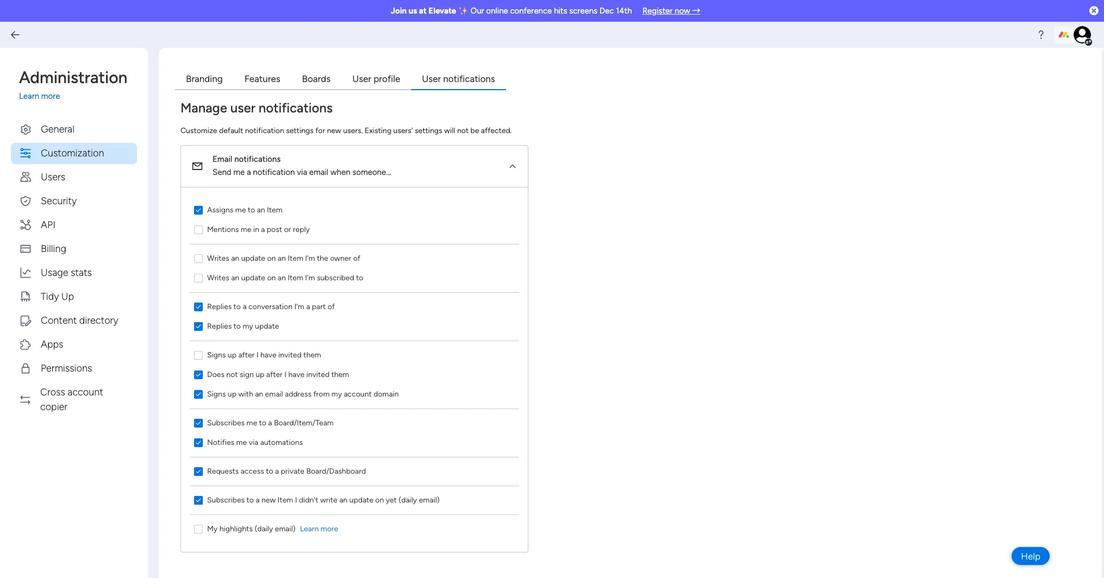 Task type: locate. For each thing, give the bounding box(es) containing it.
1 horizontal spatial account
[[344, 390, 372, 399]]

content directory
[[41, 315, 118, 326]]

0 vertical spatial i'm
[[305, 254, 315, 263]]

content
[[41, 315, 77, 326]]

1 subscribes from the top
[[207, 419, 245, 428]]

0 vertical spatial notification
[[245, 126, 284, 135]]

update
[[241, 254, 265, 263], [241, 273, 265, 283], [255, 322, 279, 331], [349, 496, 373, 505]]

0 vertical spatial more
[[41, 91, 60, 101]]

email down does not sign up after i have invited them
[[265, 390, 283, 399]]

existing
[[365, 126, 392, 135]]

didn't
[[299, 496, 318, 505]]

my
[[243, 322, 253, 331], [332, 390, 342, 399]]

replies up "does" at the left bottom of page
[[207, 322, 232, 331]]

board/item/team
[[274, 419, 334, 428]]

of right part
[[328, 302, 335, 311]]

1 writes from the top
[[207, 254, 229, 263]]

to
[[248, 205, 255, 215], [356, 273, 363, 283], [234, 302, 241, 311], [234, 322, 241, 331], [259, 419, 266, 428], [266, 467, 273, 476], [247, 496, 254, 505]]

now
[[675, 6, 690, 16]]

learn more link down subscribes to a new item i didn't write an update on yet (daily email)
[[300, 524, 338, 535]]

to right access
[[266, 467, 273, 476]]

0 horizontal spatial user
[[352, 73, 371, 84]]

item up writes an update on an item i'm subscribed to
[[288, 254, 303, 263]]

1 vertical spatial my
[[332, 390, 342, 399]]

new down access
[[261, 496, 276, 505]]

0 horizontal spatial (daily
[[255, 525, 273, 534]]

0 vertical spatial email
[[309, 167, 328, 177]]

signs for signs up after i have invited them
[[207, 351, 226, 360]]

not left be
[[457, 126, 469, 135]]

0 vertical spatial up
[[228, 351, 236, 360]]

1 vertical spatial not
[[226, 370, 238, 379]]

1 vertical spatial more
[[321, 525, 338, 534]]

1 horizontal spatial user
[[422, 73, 441, 84]]

user right profile
[[422, 73, 441, 84]]

account down permissions button
[[68, 386, 103, 398]]

1 horizontal spatial i
[[284, 370, 287, 379]]

1 settings from the left
[[286, 126, 314, 135]]

0 vertical spatial new
[[327, 126, 341, 135]]

customization button
[[11, 143, 137, 164]]

0 vertical spatial my
[[243, 322, 253, 331]]

up left with
[[228, 390, 236, 399]]

me left in
[[241, 225, 251, 234]]

→
[[692, 6, 700, 16]]

the
[[317, 254, 328, 263]]

learn down "administration"
[[19, 91, 39, 101]]

online
[[486, 6, 508, 16]]

learn
[[19, 91, 39, 101], [300, 525, 319, 534]]

0 vertical spatial have
[[260, 351, 277, 360]]

subscribes up notifies
[[207, 419, 245, 428]]

join
[[391, 6, 407, 16]]

users'
[[393, 126, 413, 135]]

1 vertical spatial learn more link
[[300, 524, 338, 535]]

via inside email notifications send me a notification via email when someone...
[[297, 167, 307, 177]]

me up notifies me via automations on the bottom left
[[247, 419, 257, 428]]

security button
[[11, 191, 137, 212]]

me right notifies
[[236, 438, 247, 447]]

security
[[41, 195, 77, 207]]

i for up
[[284, 370, 287, 379]]

sign
[[240, 370, 254, 379]]

0 horizontal spatial learn more link
[[19, 90, 137, 102]]

0 vertical spatial signs
[[207, 351, 226, 360]]

1 vertical spatial via
[[249, 438, 258, 447]]

(daily right yet
[[399, 496, 417, 505]]

help
[[1021, 551, 1041, 562]]

2 horizontal spatial i
[[295, 496, 297, 505]]

notification
[[245, 126, 284, 135], [253, 167, 295, 177]]

1 vertical spatial i'm
[[305, 273, 315, 283]]

2 vertical spatial notifications
[[234, 154, 281, 164]]

i left the didn't
[[295, 496, 297, 505]]

up for after
[[228, 351, 236, 360]]

a right send
[[247, 167, 251, 177]]

writes for writes an update on an item i'm subscribed to
[[207, 273, 229, 283]]

email) left learn more
[[275, 525, 296, 534]]

update down in
[[241, 254, 265, 263]]

notifications inside user notifications link
[[443, 73, 495, 84]]

requests
[[207, 467, 239, 476]]

0 horizontal spatial after
[[238, 351, 255, 360]]

more inside administration learn more
[[41, 91, 60, 101]]

learn more link down "administration"
[[19, 90, 137, 102]]

0 vertical spatial via
[[297, 167, 307, 177]]

have
[[260, 351, 277, 360], [288, 370, 305, 379]]

will
[[444, 126, 455, 135]]

an down writes an update on an item i'm the owner of
[[278, 273, 286, 283]]

subscribes down requests
[[207, 496, 245, 505]]

writes
[[207, 254, 229, 263], [207, 273, 229, 283]]

1 replies from the top
[[207, 302, 232, 311]]

them up signs up with an email address from my account domain
[[331, 370, 349, 379]]

0 vertical spatial learn more link
[[19, 90, 137, 102]]

14th
[[616, 6, 632, 16]]

region
[[181, 188, 528, 552]]

0 vertical spatial of
[[353, 254, 360, 263]]

region containing assigns me to an item
[[181, 188, 528, 552]]

1 horizontal spatial more
[[321, 525, 338, 534]]

on left yet
[[375, 496, 384, 505]]

via left when
[[297, 167, 307, 177]]

0 vertical spatial i
[[256, 351, 259, 360]]

manage
[[181, 100, 227, 116]]

learn more
[[300, 525, 338, 534]]

not left sign
[[226, 370, 238, 379]]

2 vertical spatial i
[[295, 496, 297, 505]]

1 vertical spatial of
[[328, 302, 335, 311]]

1 vertical spatial replies
[[207, 322, 232, 331]]

on up writes an update on an item i'm subscribed to
[[267, 254, 276, 263]]

signs
[[207, 351, 226, 360], [207, 390, 226, 399]]

notifications up for
[[259, 100, 333, 116]]

notifications for user
[[443, 73, 495, 84]]

an down mentions
[[231, 254, 239, 263]]

me for mentions
[[241, 225, 251, 234]]

jacob simon image
[[1074, 26, 1091, 43]]

user left profile
[[352, 73, 371, 84]]

administration learn more
[[19, 68, 127, 101]]

replies for replies to my update
[[207, 322, 232, 331]]

1 horizontal spatial email)
[[419, 496, 440, 505]]

help image
[[1036, 29, 1047, 40]]

replies
[[207, 302, 232, 311], [207, 322, 232, 331]]

when
[[330, 167, 350, 177]]

usage stats button
[[11, 262, 137, 284]]

profile
[[374, 73, 400, 84]]

an right write at the left bottom of page
[[339, 496, 348, 505]]

1 horizontal spatial via
[[297, 167, 307, 177]]

replies for replies to a conversation i'm a part of
[[207, 302, 232, 311]]

2 signs from the top
[[207, 390, 226, 399]]

after down signs up after i have invited them at left
[[266, 370, 283, 379]]

0 vertical spatial subscribes
[[207, 419, 245, 428]]

1 horizontal spatial them
[[331, 370, 349, 379]]

1 vertical spatial i
[[284, 370, 287, 379]]

i up does not sign up after i have invited them
[[256, 351, 259, 360]]

billing
[[41, 243, 66, 255]]

reply
[[293, 225, 310, 234]]

requests access to a private board/dashboard
[[207, 467, 366, 476]]

0 horizontal spatial invited
[[278, 351, 302, 360]]

0 vertical spatial writes
[[207, 254, 229, 263]]

have up address
[[288, 370, 305, 379]]

replies to a conversation i'm a part of
[[207, 302, 335, 311]]

administration
[[19, 68, 127, 88]]

0 horizontal spatial new
[[261, 496, 276, 505]]

1 vertical spatial signs
[[207, 390, 226, 399]]

up right sign
[[256, 370, 264, 379]]

i'm left the
[[305, 254, 315, 263]]

my right from on the bottom of page
[[332, 390, 342, 399]]

via down subscribes me to a board/item/team
[[249, 438, 258, 447]]

2 writes from the top
[[207, 273, 229, 283]]

send
[[213, 167, 231, 177]]

me right the assigns
[[235, 205, 246, 215]]

user for user profile
[[352, 73, 371, 84]]

2 replies from the top
[[207, 322, 232, 331]]

to right subscribed
[[356, 273, 363, 283]]

1 vertical spatial email
[[265, 390, 283, 399]]

update up 'conversation'
[[241, 273, 265, 283]]

0 vertical spatial after
[[238, 351, 255, 360]]

(daily right highlights
[[255, 525, 273, 534]]

new right for
[[327, 126, 341, 135]]

to up replies to my update
[[234, 302, 241, 311]]

them up does not sign up after i have invited them
[[303, 351, 321, 360]]

a down access
[[256, 496, 260, 505]]

signs up "does" at the left bottom of page
[[207, 351, 226, 360]]

mentions
[[207, 225, 239, 234]]

update down 'conversation'
[[255, 322, 279, 331]]

1 vertical spatial notifications
[[259, 100, 333, 116]]

0 horizontal spatial of
[[328, 302, 335, 311]]

an
[[257, 205, 265, 215], [231, 254, 239, 263], [278, 254, 286, 263], [231, 273, 239, 283], [278, 273, 286, 283], [255, 390, 263, 399], [339, 496, 348, 505]]

after up sign
[[238, 351, 255, 360]]

1 vertical spatial learn
[[300, 525, 319, 534]]

more down write at the left bottom of page
[[321, 525, 338, 534]]

invited up does not sign up after i have invited them
[[278, 351, 302, 360]]

1 vertical spatial writes
[[207, 273, 229, 283]]

for
[[315, 126, 325, 135]]

1 horizontal spatial (daily
[[399, 496, 417, 505]]

account left domain
[[344, 390, 372, 399]]

up for with
[[228, 390, 236, 399]]

0 vertical spatial replies
[[207, 302, 232, 311]]

1 horizontal spatial email
[[309, 167, 328, 177]]

email left when
[[309, 167, 328, 177]]

have up does not sign up after i have invited them
[[260, 351, 277, 360]]

user for user notifications
[[422, 73, 441, 84]]

1 user from the left
[[352, 73, 371, 84]]

me right send
[[233, 167, 245, 177]]

our
[[471, 6, 484, 16]]

settings left will
[[415, 126, 442, 135]]

1 vertical spatial subscribes
[[207, 496, 245, 505]]

notifications right email
[[234, 154, 281, 164]]

1 vertical spatial on
[[267, 273, 276, 283]]

email
[[213, 154, 232, 164]]

more down "administration"
[[41, 91, 60, 101]]

does not sign up after i have invited them
[[207, 370, 349, 379]]

0 horizontal spatial learn
[[19, 91, 39, 101]]

of right owner
[[353, 254, 360, 263]]

0 horizontal spatial have
[[260, 351, 277, 360]]

0 horizontal spatial more
[[41, 91, 60, 101]]

i'm left subscribed
[[305, 273, 315, 283]]

me for notifies
[[236, 438, 247, 447]]

api
[[41, 219, 55, 231]]

screens
[[569, 6, 598, 16]]

notification down manage user notifications
[[245, 126, 284, 135]]

1 horizontal spatial settings
[[415, 126, 442, 135]]

0 horizontal spatial account
[[68, 386, 103, 398]]

on down writes an update on an item i'm the owner of
[[267, 273, 276, 283]]

notifications up be
[[443, 73, 495, 84]]

to up notifies me via automations on the bottom left
[[259, 419, 266, 428]]

0 vertical spatial on
[[267, 254, 276, 263]]

back to workspace image
[[10, 29, 21, 40]]

a up automations
[[268, 419, 272, 428]]

(daily
[[399, 496, 417, 505], [255, 525, 273, 534]]

permissions
[[41, 362, 92, 374]]

1 signs from the top
[[207, 351, 226, 360]]

me for assigns
[[235, 205, 246, 215]]

learn down the didn't
[[300, 525, 319, 534]]

i'm left part
[[294, 302, 304, 311]]

notifications inside email notifications send me a notification via email when someone...
[[234, 154, 281, 164]]

up down replies to my update
[[228, 351, 236, 360]]

permissions button
[[11, 358, 137, 379]]

0 vertical spatial learn
[[19, 91, 39, 101]]

2 vertical spatial up
[[228, 390, 236, 399]]

2 user from the left
[[422, 73, 441, 84]]

replies to my update
[[207, 322, 279, 331]]

0 vertical spatial notifications
[[443, 73, 495, 84]]

them
[[303, 351, 321, 360], [331, 370, 349, 379]]

invited
[[278, 351, 302, 360], [306, 370, 330, 379]]

0 horizontal spatial settings
[[286, 126, 314, 135]]

1 vertical spatial after
[[266, 370, 283, 379]]

email
[[309, 167, 328, 177], [265, 390, 283, 399]]

notification up assigns me to an item
[[253, 167, 295, 177]]

user notifications
[[422, 73, 495, 84]]

email) right yet
[[419, 496, 440, 505]]

1 vertical spatial (daily
[[255, 525, 273, 534]]

0 vertical spatial them
[[303, 351, 321, 360]]

to up my highlights (daily email)
[[247, 496, 254, 505]]

1 vertical spatial invited
[[306, 370, 330, 379]]

my down 'conversation'
[[243, 322, 253, 331]]

i up address
[[284, 370, 287, 379]]

on for subscribed
[[267, 273, 276, 283]]

access
[[241, 467, 264, 476]]

1 horizontal spatial not
[[457, 126, 469, 135]]

to down replies to a conversation i'm a part of
[[234, 322, 241, 331]]

settings left for
[[286, 126, 314, 135]]

cross account copier
[[40, 386, 103, 413]]

me
[[233, 167, 245, 177], [235, 205, 246, 215], [241, 225, 251, 234], [247, 419, 257, 428], [236, 438, 247, 447]]

2 subscribes from the top
[[207, 496, 245, 505]]

customize default notification settings for new users. existing users' settings will not be affected.
[[181, 126, 512, 135]]

content directory button
[[11, 310, 137, 331]]

board/dashboard
[[306, 467, 366, 476]]

after
[[238, 351, 255, 360], [266, 370, 283, 379]]

account
[[68, 386, 103, 398], [344, 390, 372, 399]]

notifications
[[443, 73, 495, 84], [259, 100, 333, 116], [234, 154, 281, 164]]

1 vertical spatial up
[[256, 370, 264, 379]]

invited up from on the bottom of page
[[306, 370, 330, 379]]

1 vertical spatial have
[[288, 370, 305, 379]]

writes for writes an update on an item i'm the owner of
[[207, 254, 229, 263]]

email)
[[419, 496, 440, 505], [275, 525, 296, 534]]

replies up replies to my update
[[207, 302, 232, 311]]

item
[[267, 205, 283, 215], [288, 254, 303, 263], [288, 273, 303, 283], [278, 496, 293, 505]]

0 horizontal spatial email)
[[275, 525, 296, 534]]

signs down "does" at the left bottom of page
[[207, 390, 226, 399]]

us
[[409, 6, 417, 16]]

branding
[[186, 73, 223, 84]]

1 vertical spatial notification
[[253, 167, 295, 177]]



Task type: vqa. For each thing, say whether or not it's contained in the screenshot.
the Apps
yes



Task type: describe. For each thing, give the bounding box(es) containing it.
item left the didn't
[[278, 496, 293, 505]]

address
[[285, 390, 312, 399]]

1 horizontal spatial my
[[332, 390, 342, 399]]

directory
[[79, 315, 118, 326]]

notification inside email notifications send me a notification via email when someone...
[[253, 167, 295, 177]]

1 horizontal spatial after
[[266, 370, 283, 379]]

my highlights (daily email)
[[207, 525, 296, 534]]

notifies me via automations
[[207, 438, 303, 447]]

notifications for email
[[234, 154, 281, 164]]

usage
[[41, 267, 68, 279]]

with
[[238, 390, 253, 399]]

a left the private
[[275, 467, 279, 476]]

highlights
[[219, 525, 253, 534]]

general button
[[11, 119, 137, 140]]

someone...
[[352, 167, 391, 177]]

my
[[207, 525, 218, 534]]

users
[[41, 171, 65, 183]]

0 horizontal spatial via
[[249, 438, 258, 447]]

2 vertical spatial on
[[375, 496, 384, 505]]

item down writes an update on an item i'm the owner of
[[288, 273, 303, 283]]

dec
[[600, 6, 614, 16]]

user profile link
[[342, 70, 411, 90]]

1 vertical spatial new
[[261, 496, 276, 505]]

an up replies to a conversation i'm a part of
[[231, 273, 239, 283]]

me for subscribes
[[247, 419, 257, 428]]

notifies
[[207, 438, 234, 447]]

1 horizontal spatial learn
[[300, 525, 319, 534]]

branding link
[[175, 70, 234, 90]]

domain
[[374, 390, 399, 399]]

up
[[61, 291, 74, 303]]

subscribes to a new item i didn't write an update on yet (daily email)
[[207, 496, 440, 505]]

user
[[230, 100, 256, 116]]

2 settings from the left
[[415, 126, 442, 135]]

1 horizontal spatial new
[[327, 126, 341, 135]]

a right in
[[261, 225, 265, 234]]

apps
[[41, 338, 63, 350]]

usage stats
[[41, 267, 92, 279]]

private
[[281, 467, 304, 476]]

users button
[[11, 167, 137, 188]]

conversation
[[248, 302, 293, 311]]

owner
[[330, 254, 351, 263]]

register
[[642, 6, 673, 16]]

i'm for the
[[305, 254, 315, 263]]

register now →
[[642, 6, 700, 16]]

on for the
[[267, 254, 276, 263]]

default
[[219, 126, 243, 135]]

1 vertical spatial email)
[[275, 525, 296, 534]]

an up the mentions me in a post or reply
[[257, 205, 265, 215]]

features link
[[234, 70, 291, 90]]

subscribed
[[317, 273, 354, 283]]

0 vertical spatial not
[[457, 126, 469, 135]]

an up writes an update on an item i'm subscribed to
[[278, 254, 286, 263]]

1 horizontal spatial learn more link
[[300, 524, 338, 535]]

billing button
[[11, 238, 137, 260]]

conference
[[510, 6, 552, 16]]

i for new
[[295, 496, 297, 505]]

or
[[284, 225, 291, 234]]

tidy up
[[41, 291, 74, 303]]

email inside email notifications send me a notification via email when someone...
[[309, 167, 328, 177]]

0 horizontal spatial my
[[243, 322, 253, 331]]

subscribes for subscribes to a new item i didn't write an update on yet (daily email)
[[207, 496, 245, 505]]

boards link
[[291, 70, 342, 90]]

be
[[471, 126, 479, 135]]

api button
[[11, 214, 137, 236]]

tidy up button
[[11, 286, 137, 307]]

affected.
[[481, 126, 512, 135]]

elevate
[[429, 6, 456, 16]]

writes an update on an item i'm the owner of
[[207, 254, 360, 263]]

1 horizontal spatial have
[[288, 370, 305, 379]]

1 horizontal spatial invited
[[306, 370, 330, 379]]

0 vertical spatial email)
[[419, 496, 440, 505]]

from
[[313, 390, 330, 399]]

in
[[253, 225, 259, 234]]

0 vertical spatial invited
[[278, 351, 302, 360]]

manage user notifications
[[181, 100, 333, 116]]

users.
[[343, 126, 363, 135]]

i'm for subscribed
[[305, 273, 315, 283]]

a inside email notifications send me a notification via email when someone...
[[247, 167, 251, 177]]

apps button
[[11, 334, 137, 355]]

signs up with an email address from my account domain
[[207, 390, 399, 399]]

a up replies to my update
[[243, 302, 247, 311]]

assigns me to an item
[[207, 205, 283, 215]]

yet
[[386, 496, 397, 505]]

item up post
[[267, 205, 283, 215]]

0 horizontal spatial them
[[303, 351, 321, 360]]

does
[[207, 370, 225, 379]]

me inside email notifications send me a notification via email when someone...
[[233, 167, 245, 177]]

0 horizontal spatial not
[[226, 370, 238, 379]]

account inside cross account copier
[[68, 386, 103, 398]]

tidy
[[41, 291, 59, 303]]

post
[[267, 225, 282, 234]]

subscribes for subscribes me to a board/item/team
[[207, 419, 245, 428]]

2 vertical spatial i'm
[[294, 302, 304, 311]]

0 horizontal spatial email
[[265, 390, 283, 399]]

stats
[[71, 267, 92, 279]]

signs for signs up with an email address from my account domain
[[207, 390, 226, 399]]

1 vertical spatial them
[[331, 370, 349, 379]]

customize
[[181, 126, 217, 135]]

writes an update on an item i'm subscribed to
[[207, 273, 363, 283]]

copier
[[40, 401, 68, 413]]

cross account copier button
[[11, 382, 137, 418]]

cross
[[40, 386, 65, 398]]

part
[[312, 302, 326, 311]]

register now → link
[[642, 6, 700, 16]]

help button
[[1012, 548, 1050, 565]]

subscribes me to a board/item/team
[[207, 419, 334, 428]]

signs up after i have invited them
[[207, 351, 321, 360]]

email notifications send me a notification via email when someone...
[[213, 154, 391, 177]]

an right with
[[255, 390, 263, 399]]

a left part
[[306, 302, 310, 311]]

0 horizontal spatial i
[[256, 351, 259, 360]]

1 horizontal spatial of
[[353, 254, 360, 263]]

mentions me in a post or reply
[[207, 225, 310, 234]]

general
[[41, 123, 74, 135]]

join us at elevate ✨ our online conference hits screens dec 14th
[[391, 6, 632, 16]]

assigns
[[207, 205, 233, 215]]

learn inside administration learn more
[[19, 91, 39, 101]]

to up in
[[248, 205, 255, 215]]

update left yet
[[349, 496, 373, 505]]

0 vertical spatial (daily
[[399, 496, 417, 505]]



